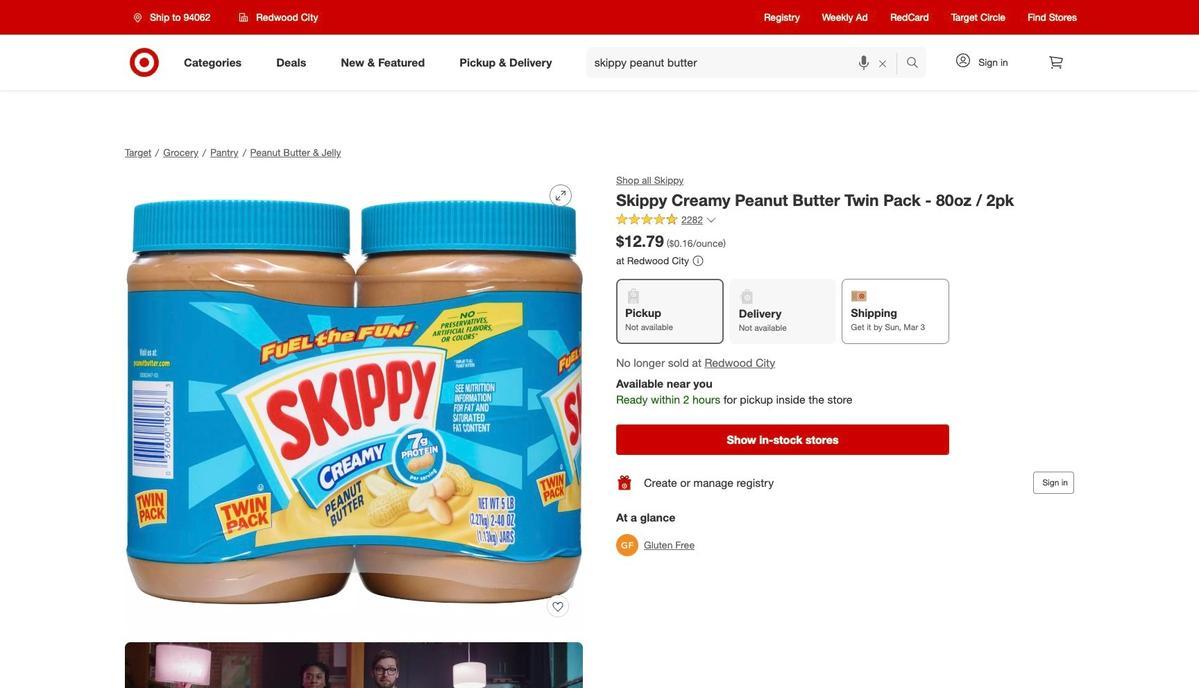 Task type: locate. For each thing, give the bounding box(es) containing it.
What can we help you find? suggestions appear below search field
[[586, 47, 910, 78]]



Task type: vqa. For each thing, say whether or not it's contained in the screenshot.
What can we help you find? suggestions appear below search field
yes



Task type: describe. For each thing, give the bounding box(es) containing it.
skippy creamy peanut butter twin pack - 80oz / 2pk, 1 of 12 image
[[125, 174, 583, 632]]

image gallery element
[[125, 174, 583, 689]]



